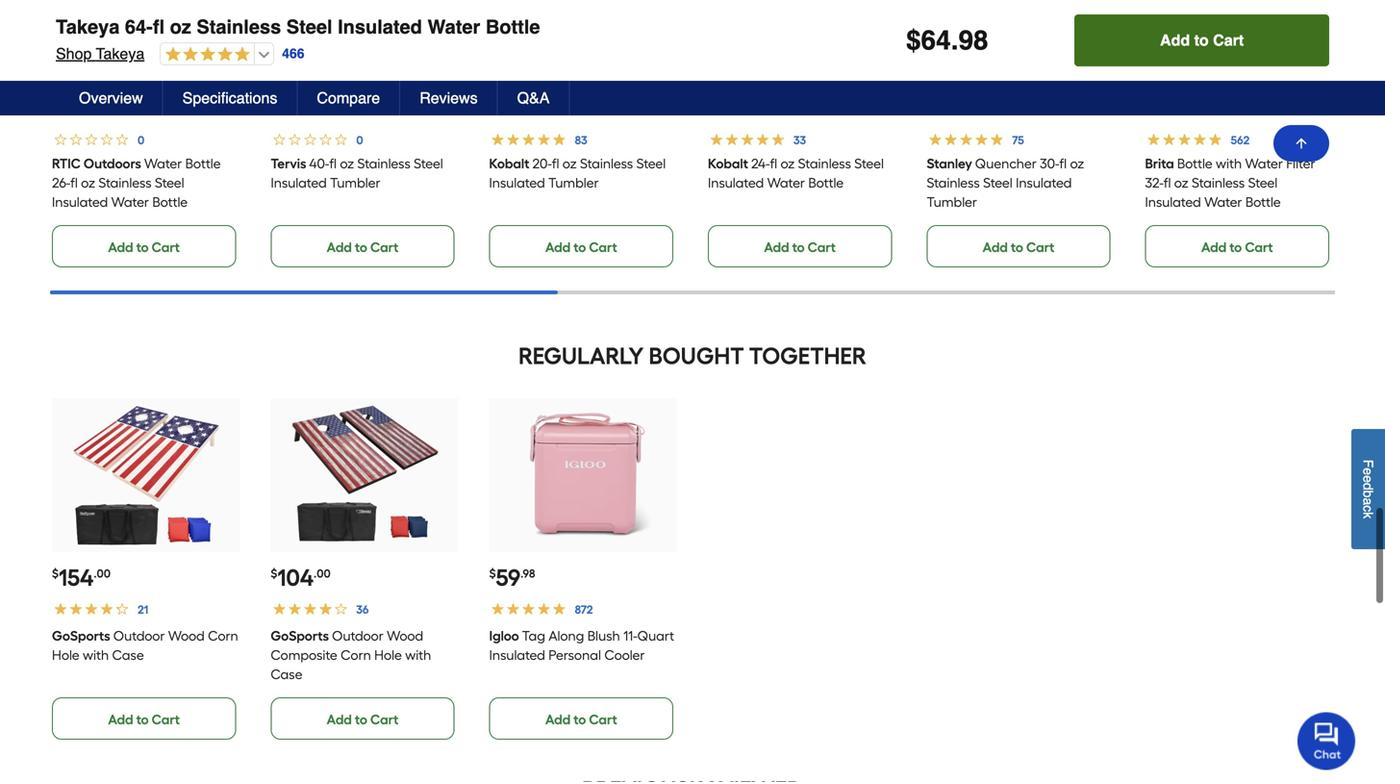 Task type: vqa. For each thing, say whether or not it's contained in the screenshot.
oz within the Water Bottle 26-fl oz Stainless Steel Insulated Water Bottle
yes



Task type: describe. For each thing, give the bounding box(es) containing it.
c
[[1361, 505, 1376, 512]]

.98 for 21
[[80, 67, 95, 81]]

10
[[496, 64, 519, 92]]

add for 20-fl oz stainless steel insulated tumbler
[[545, 239, 571, 255]]

quencher
[[975, 155, 1037, 172]]

insulated up compare
[[338, 16, 422, 38]]

$ for 10
[[489, 67, 496, 81]]

regularly bought together heading
[[50, 337, 1335, 375]]

b
[[1361, 490, 1376, 498]]

oz inside the quencher 30-fl oz stainless steel insulated tumbler
[[1070, 155, 1084, 172]]

1 vertical spatial takeya
[[96, 45, 145, 63]]

outdoor for 154
[[113, 628, 165, 644]]

2 e from the top
[[1361, 475, 1376, 483]]

tag along blush 11-quart insulated personal cooler
[[489, 628, 674, 663]]

add to cart link for bottle with water filter 32-fl oz stainless steel insulated water bottle
[[1145, 225, 1329, 267]]

59
[[496, 564, 521, 592]]

fl inside water bottle 26-fl oz stainless steel insulated water bottle
[[70, 175, 78, 191]]

104 list item
[[271, 398, 459, 740]]

shop
[[56, 45, 92, 63]]

hole inside outdoor wood corn hole with case
[[52, 647, 80, 663]]

f e e d b a c k button
[[1352, 429, 1385, 549]]

outdoor wood composite corn hole with case
[[271, 628, 431, 682]]

along
[[549, 628, 584, 644]]

$ 104 .00
[[271, 564, 331, 592]]

insulated inside bottle with water filter 32-fl oz stainless steel insulated water bottle
[[1145, 194, 1201, 210]]

.98 for 59
[[521, 567, 535, 581]]

insulated inside 20-fl oz stainless steel insulated tumbler
[[489, 175, 545, 191]]

stanley
[[927, 155, 972, 172]]

21
[[59, 64, 80, 92]]

to for 40-fl oz stainless steel insulated tumbler
[[355, 239, 367, 255]]

10 list item
[[489, 0, 677, 267]]

case inside outdoor wood corn hole with case
[[112, 647, 144, 663]]

overview
[[79, 89, 143, 107]]

to inside 12 list item
[[792, 239, 805, 255]]

fl inside bottle with water filter 32-fl oz stainless steel insulated water bottle
[[1164, 175, 1171, 191]]

to for quencher 30-fl oz stainless steel insulated tumbler
[[1011, 239, 1024, 255]]

igloo tag along blush 11-quart insulated personal cooler image
[[508, 400, 658, 550]]

d
[[1361, 483, 1376, 490]]

steel inside 20-fl oz stainless steel insulated tumbler
[[637, 155, 666, 172]]

$ 35 .00
[[927, 64, 976, 92]]

tumbler inside the quencher 30-fl oz stainless steel insulated tumbler
[[927, 194, 977, 210]]

shop takeya
[[56, 45, 145, 63]]

add to cart link for outdoor wood corn hole with case
[[52, 697, 236, 740]]

rtic
[[52, 155, 81, 172]]

outdoor wood corn hole with case
[[52, 628, 238, 663]]

oz inside water bottle 26-fl oz stainless steel insulated water bottle
[[81, 175, 95, 191]]

$ for 21
[[52, 67, 59, 81]]

add to cart link for quencher 30-fl oz stainless steel insulated tumbler
[[927, 225, 1111, 267]]

corn inside outdoor wood composite corn hole with case
[[341, 647, 371, 663]]

$ 36 .29
[[271, 64, 318, 92]]

add for water bottle 26-fl oz stainless steel insulated water bottle
[[108, 239, 133, 255]]

cart inside 12 list item
[[808, 239, 836, 255]]

insulated inside the tag along blush 11-quart insulated personal cooler
[[489, 647, 545, 663]]

26-
[[52, 175, 70, 191]]

35
[[933, 64, 959, 92]]

cart for bottle with water filter 32-fl oz stainless steel insulated water bottle
[[1245, 239, 1273, 255]]

save
[[307, 96, 334, 110]]

35 list item
[[927, 0, 1115, 267]]

takeya 64-fl oz stainless steel insulated water bottle
[[56, 16, 540, 38]]

fl inside the 24-fl oz stainless steel insulated water bottle
[[770, 155, 777, 172]]

bottle with water filter 32-fl oz stainless steel insulated water bottle
[[1145, 155, 1316, 210]]

add to cart link for outdoor wood composite corn hole with case
[[271, 697, 455, 740]]

compare button
[[298, 81, 400, 115]]

water bottle 26-fl oz stainless steel insulated water bottle
[[52, 155, 221, 210]]

add for quencher 30-fl oz stainless steel insulated tumbler
[[983, 239, 1008, 255]]

$ for 64
[[906, 25, 921, 56]]

cart for outdoor wood composite corn hole with case
[[370, 711, 399, 728]]

kobalt for 10
[[489, 155, 530, 172]]

stainless inside the 24-fl oz stainless steel insulated water bottle
[[798, 155, 851, 172]]

steel inside 40-fl oz stainless steel insulated tumbler
[[414, 155, 443, 172]]

filter
[[1287, 155, 1316, 172]]

.00 for 35
[[959, 67, 976, 81]]

specifications
[[182, 89, 277, 107]]

gosports outdoor wood composite corn hole with case image
[[289, 400, 440, 550]]

64-
[[125, 16, 153, 38]]

personal
[[549, 647, 601, 663]]

steel inside the quencher 30-fl oz stainless steel insulated tumbler
[[983, 175, 1013, 191]]

gosports for 154
[[52, 628, 110, 644]]

to for outdoor wood composite corn hole with case
[[355, 711, 367, 728]]

$ for 41
[[1145, 67, 1152, 81]]

oz inside the 24-fl oz stainless steel insulated water bottle
[[781, 155, 795, 172]]

cooler
[[604, 647, 645, 663]]

add to cart for outdoor wood composite corn hole with case
[[327, 711, 399, 728]]

stainless inside 40-fl oz stainless steel insulated tumbler
[[357, 155, 410, 172]]

add for outdoor wood composite corn hole with case
[[327, 711, 352, 728]]

cart for tag along blush 11-quart insulated personal cooler
[[589, 711, 617, 728]]

tumbler for 10
[[549, 175, 599, 191]]

41 list item
[[1145, 0, 1333, 267]]

.00 for 154
[[94, 567, 111, 581]]

40-
[[309, 155, 329, 172]]

bought
[[649, 342, 744, 370]]

insulated inside the quencher 30-fl oz stainless steel insulated tumbler
[[1016, 175, 1072, 191]]

tervis
[[271, 155, 306, 172]]

to for outdoor wood corn hole with case
[[136, 711, 149, 728]]

.98 for 10
[[519, 67, 534, 81]]

regularly bought together
[[519, 342, 867, 370]]

$ 21 .98
[[52, 64, 95, 92]]

steel inside the 24-fl oz stainless steel insulated water bottle
[[855, 155, 884, 172]]

insulated inside water bottle 26-fl oz stainless steel insulated water bottle
[[52, 194, 108, 210]]

12
[[715, 64, 736, 92]]

add to cart button
[[1075, 14, 1330, 66]]

tag
[[522, 628, 545, 644]]

to inside button
[[1194, 31, 1209, 49]]

36
[[277, 64, 302, 92]]

$42.99 save 15%
[[271, 96, 355, 110]]

add to cart for outdoor wood corn hole with case
[[108, 711, 180, 728]]

$ 154 .00
[[52, 564, 111, 592]]

add to cart for 40-fl oz stainless steel insulated tumbler
[[327, 239, 399, 255]]

to for bottle with water filter 32-fl oz stainless steel insulated water bottle
[[1230, 239, 1242, 255]]

quencher 30-fl oz stainless steel insulated tumbler
[[927, 155, 1084, 210]]

$ for 36
[[271, 67, 277, 81]]

32-
[[1145, 175, 1164, 191]]

cart for outdoor wood corn hole with case
[[152, 711, 180, 728]]

41
[[1152, 64, 1174, 92]]

36 list item
[[271, 0, 459, 267]]

$ for 154
[[52, 567, 59, 581]]

add to cart link inside 12 list item
[[708, 225, 892, 267]]

insulated inside 40-fl oz stainless steel insulated tumbler
[[271, 175, 327, 191]]

case inside outdoor wood composite corn hole with case
[[271, 666, 303, 682]]

oz up 4.7 stars image
[[170, 16, 191, 38]]

kobalt for 12
[[708, 155, 748, 172]]

add to cart inside 12 list item
[[764, 239, 836, 255]]

quart
[[637, 628, 674, 644]]

$ for 104
[[271, 567, 277, 581]]

add inside 12 list item
[[764, 239, 789, 255]]

corn inside outdoor wood corn hole with case
[[208, 628, 238, 644]]

104
[[277, 564, 314, 592]]

fl inside 20-fl oz stainless steel insulated tumbler
[[552, 155, 560, 172]]

98
[[959, 25, 989, 56]]

reviews button
[[400, 81, 498, 115]]

.49
[[1174, 67, 1189, 81]]

stainless inside water bottle 26-fl oz stainless steel insulated water bottle
[[99, 175, 152, 191]]

specifications button
[[163, 81, 298, 115]]

with inside outdoor wood composite corn hole with case
[[405, 647, 431, 663]]

blush
[[588, 628, 620, 644]]

4.7 stars image
[[161, 46, 250, 64]]

24-fl oz stainless steel insulated water bottle
[[708, 155, 884, 191]]

brita
[[1145, 155, 1175, 172]]

to for water bottle 26-fl oz stainless steel insulated water bottle
[[136, 239, 149, 255]]

add to cart for bottle with water filter 32-fl oz stainless steel insulated water bottle
[[1202, 239, 1273, 255]]

cart for 20-fl oz stainless steel insulated tumbler
[[589, 239, 617, 255]]



Task type: locate. For each thing, give the bounding box(es) containing it.
64
[[921, 25, 951, 56]]

30-
[[1040, 155, 1059, 172]]

wood for 104
[[387, 628, 423, 644]]

hole inside outdoor wood composite corn hole with case
[[374, 647, 402, 663]]

oz
[[170, 16, 191, 38], [340, 155, 354, 172], [563, 155, 577, 172], [781, 155, 795, 172], [1070, 155, 1084, 172], [81, 175, 95, 191], [1175, 175, 1189, 191]]

with
[[1216, 155, 1242, 172], [83, 647, 109, 663], [405, 647, 431, 663]]

previously viewed heading
[[50, 771, 1335, 782]]

a
[[1361, 498, 1376, 505]]

2 wood from the left
[[387, 628, 423, 644]]

stainless inside bottle with water filter 32-fl oz stainless steel insulated water bottle
[[1192, 175, 1245, 191]]

add inside 104 list item
[[327, 711, 352, 728]]

to
[[1194, 31, 1209, 49], [136, 239, 149, 255], [355, 239, 367, 255], [574, 239, 586, 255], [792, 239, 805, 255], [1011, 239, 1024, 255], [1230, 239, 1242, 255], [136, 711, 149, 728], [355, 711, 367, 728], [574, 711, 586, 728]]

add to cart link down water bottle 26-fl oz stainless steel insulated water bottle
[[52, 225, 236, 267]]

tumbler for 36
[[330, 175, 380, 191]]

add to cart link for 20-fl oz stainless steel insulated tumbler
[[489, 225, 673, 267]]

add to cart down the 24-fl oz stainless steel insulated water bottle
[[764, 239, 836, 255]]

add to cart down outdoor wood composite corn hole with case
[[327, 711, 399, 728]]

add to cart inside 104 list item
[[327, 711, 399, 728]]

stainless
[[197, 16, 281, 38], [357, 155, 410, 172], [580, 155, 633, 172], [798, 155, 851, 172], [99, 175, 152, 191], [927, 175, 980, 191], [1192, 175, 1245, 191]]

$42.99
[[271, 96, 304, 110]]

.98 inside $ 12 .98
[[736, 67, 751, 81]]

case
[[112, 647, 144, 663], [271, 666, 303, 682]]

e
[[1361, 468, 1376, 475], [1361, 475, 1376, 483]]

add to cart for water bottle 26-fl oz stainless steel insulated water bottle
[[108, 239, 180, 255]]

0 horizontal spatial wood
[[168, 628, 205, 644]]

e up b
[[1361, 475, 1376, 483]]

stainless down stanley
[[927, 175, 980, 191]]

$ 12 .98
[[708, 64, 751, 92]]

add to cart link
[[52, 225, 236, 267], [271, 225, 455, 267], [489, 225, 673, 267], [708, 225, 892, 267], [927, 225, 1111, 267], [1145, 225, 1329, 267], [52, 697, 236, 740], [271, 697, 455, 740], [489, 697, 673, 740]]

hole
[[52, 647, 80, 663], [374, 647, 402, 663]]

composite
[[271, 647, 337, 663]]

stainless inside 20-fl oz stainless steel insulated tumbler
[[580, 155, 633, 172]]

oz right 32-
[[1175, 175, 1189, 191]]

21 list item
[[52, 0, 240, 267]]

add to cart inside 154 list item
[[108, 711, 180, 728]]

takeya down 64-
[[96, 45, 145, 63]]

.98 for 12
[[736, 67, 751, 81]]

add to cart inside 10 list item
[[545, 239, 617, 255]]

$ inside $ 21 .98
[[52, 67, 59, 81]]

add inside 35 list item
[[983, 239, 1008, 255]]

1 horizontal spatial gosports
[[271, 628, 329, 644]]

add to cart link inside 10 list item
[[489, 225, 673, 267]]

oz inside 20-fl oz stainless steel insulated tumbler
[[563, 155, 577, 172]]

cart inside button
[[1213, 31, 1244, 49]]

add for outdoor wood corn hole with case
[[108, 711, 133, 728]]

0 horizontal spatial gosports
[[52, 628, 110, 644]]

1 kobalt from the left
[[489, 155, 530, 172]]

hole right composite
[[374, 647, 402, 663]]

40-fl oz stainless steel insulated tumbler
[[271, 155, 443, 191]]

$ for 35
[[927, 67, 933, 81]]

with inside bottle with water filter 32-fl oz stainless steel insulated water bottle
[[1216, 155, 1242, 172]]

oz right 20-
[[563, 155, 577, 172]]

add to cart inside 59 list item
[[545, 711, 617, 728]]

.00 up composite
[[314, 567, 331, 581]]

gosports outdoor wood corn hole with case image
[[71, 400, 221, 550]]

chat invite button image
[[1298, 711, 1356, 770]]

$ inside $ 154 .00
[[52, 567, 59, 581]]

add to cart link inside 104 list item
[[271, 697, 455, 740]]

0 horizontal spatial hole
[[52, 647, 80, 663]]

add inside 154 list item
[[108, 711, 133, 728]]

wood inside outdoor wood corn hole with case
[[168, 628, 205, 644]]

add down outdoor wood composite corn hole with case
[[327, 711, 352, 728]]

1 horizontal spatial .00
[[314, 567, 331, 581]]

cart inside 41 list item
[[1245, 239, 1273, 255]]

stainless inside the quencher 30-fl oz stainless steel insulated tumbler
[[927, 175, 980, 191]]

12 list item
[[708, 0, 896, 267]]

2 outdoor from the left
[[332, 628, 384, 644]]

add to cart link for water bottle 26-fl oz stainless steel insulated water bottle
[[52, 225, 236, 267]]

add down bottle with water filter 32-fl oz stainless steel insulated water bottle
[[1202, 239, 1227, 255]]

add to cart down water bottle 26-fl oz stainless steel insulated water bottle
[[108, 239, 180, 255]]

20-
[[533, 155, 552, 172]]

tumbler down 15%
[[330, 175, 380, 191]]

add down water bottle 26-fl oz stainless steel insulated water bottle
[[108, 239, 133, 255]]

cart inside 154 list item
[[152, 711, 180, 728]]

add to cart link inside 21 list item
[[52, 225, 236, 267]]

add down "personal"
[[545, 711, 571, 728]]

add to cart inside 36 list item
[[327, 239, 399, 255]]

together
[[749, 342, 867, 370]]

1 wood from the left
[[168, 628, 205, 644]]

154
[[59, 564, 94, 592]]

466
[[282, 46, 305, 61]]

1 outdoor from the left
[[113, 628, 165, 644]]

$ inside "$ 36 .29"
[[271, 67, 277, 81]]

cart inside 21 list item
[[152, 239, 180, 255]]

cart for water bottle 26-fl oz stainless steel insulated water bottle
[[152, 239, 180, 255]]

outdoor
[[113, 628, 165, 644], [332, 628, 384, 644]]

1 hole from the left
[[52, 647, 80, 663]]

11-
[[623, 628, 637, 644]]

24-
[[751, 155, 770, 172]]

q&a button
[[498, 81, 570, 115]]

cart inside 104 list item
[[370, 711, 399, 728]]

tumbler down stanley
[[927, 194, 977, 210]]

.98
[[80, 67, 95, 81], [519, 67, 534, 81], [736, 67, 751, 81], [521, 567, 535, 581]]

add to cart link inside 154 list item
[[52, 697, 236, 740]]

add to cart down outdoor wood corn hole with case
[[108, 711, 180, 728]]

add
[[1160, 31, 1190, 49], [108, 239, 133, 255], [327, 239, 352, 255], [545, 239, 571, 255], [764, 239, 789, 255], [983, 239, 1008, 255], [1202, 239, 1227, 255], [108, 711, 133, 728], [327, 711, 352, 728], [545, 711, 571, 728]]

$ inside $ 35 .00
[[927, 67, 933, 81]]

$ inside the $ 41 .49
[[1145, 67, 1152, 81]]

tumbler inside 40-fl oz stainless steel insulated tumbler
[[330, 175, 380, 191]]

add inside 59 list item
[[545, 711, 571, 728]]

$ inside $ 10 .98
[[489, 67, 496, 81]]

kobalt left 20-
[[489, 155, 530, 172]]

to inside 154 list item
[[136, 711, 149, 728]]

add to cart down 20-fl oz stainless steel insulated tumbler
[[545, 239, 617, 255]]

add to cart down bottle with water filter 32-fl oz stainless steel insulated water bottle
[[1202, 239, 1273, 255]]

add to cart link for 40-fl oz stainless steel insulated tumbler
[[271, 225, 455, 267]]

cart for 40-fl oz stainless steel insulated tumbler
[[370, 239, 399, 255]]

154 list item
[[52, 398, 240, 740]]

oz down rtic outdoors
[[81, 175, 95, 191]]

oz right 30-
[[1070, 155, 1084, 172]]

to for 20-fl oz stainless steel insulated tumbler
[[574, 239, 586, 255]]

stainless up 4.7 stars image
[[197, 16, 281, 38]]

insulated
[[338, 16, 422, 38], [271, 175, 327, 191], [489, 175, 545, 191], [708, 175, 764, 191], [1016, 175, 1072, 191], [52, 194, 108, 210], [1145, 194, 1201, 210], [489, 647, 545, 663]]

add to cart for tag along blush 11-quart insulated personal cooler
[[545, 711, 617, 728]]

to inside 36 list item
[[355, 239, 367, 255]]

steel inside water bottle 26-fl oz stainless steel insulated water bottle
[[155, 175, 184, 191]]

tumbler
[[330, 175, 380, 191], [549, 175, 599, 191], [927, 194, 977, 210]]

add to cart link inside 41 list item
[[1145, 225, 1329, 267]]

add to cart inside button
[[1160, 31, 1244, 49]]

cart inside 10 list item
[[589, 239, 617, 255]]

takeya up shop takeya
[[56, 16, 120, 38]]

add for bottle with water filter 32-fl oz stainless steel insulated water bottle
[[1202, 239, 1227, 255]]

0 horizontal spatial tumbler
[[330, 175, 380, 191]]

insulated down igloo
[[489, 647, 545, 663]]

bottle
[[486, 16, 540, 38], [185, 155, 221, 172], [1177, 155, 1213, 172], [808, 175, 844, 191], [152, 194, 188, 210], [1246, 194, 1281, 210]]

1 vertical spatial corn
[[341, 647, 371, 663]]

add to cart link inside 36 list item
[[271, 225, 455, 267]]

add to cart link down 20-fl oz stainless steel insulated tumbler
[[489, 225, 673, 267]]

stainless right 32-
[[1192, 175, 1245, 191]]

k
[[1361, 512, 1376, 519]]

add to cart link inside 35 list item
[[927, 225, 1111, 267]]

gosports up composite
[[271, 628, 329, 644]]

insulated down tervis at top left
[[271, 175, 327, 191]]

add down the quencher 30-fl oz stainless steel insulated tumbler
[[983, 239, 1008, 255]]

2 horizontal spatial .00
[[959, 67, 976, 81]]

water inside the 24-fl oz stainless steel insulated water bottle
[[767, 175, 805, 191]]

steel inside bottle with water filter 32-fl oz stainless steel insulated water bottle
[[1248, 175, 1278, 191]]

to inside 104 list item
[[355, 711, 367, 728]]

oz right 40-
[[340, 155, 354, 172]]

$ 41 .49
[[1145, 64, 1189, 92]]

$ 10 .98
[[489, 64, 534, 92]]

add to cart link down bottle with water filter 32-fl oz stainless steel insulated water bottle
[[1145, 225, 1329, 267]]

.00 inside $ 35 .00
[[959, 67, 976, 81]]

tumbler down 20-
[[549, 175, 599, 191]]

add to cart inside 35 list item
[[983, 239, 1055, 255]]

.00 up outdoor wood corn hole with case
[[94, 567, 111, 581]]

rtic outdoors
[[52, 155, 141, 172]]

fl
[[153, 16, 165, 38], [329, 155, 337, 172], [552, 155, 560, 172], [770, 155, 777, 172], [1059, 155, 1067, 172], [70, 175, 78, 191], [1164, 175, 1171, 191]]

1 vertical spatial case
[[271, 666, 303, 682]]

wood inside outdoor wood composite corn hole with case
[[387, 628, 423, 644]]

$ 59 .98
[[489, 564, 535, 592]]

0 horizontal spatial case
[[112, 647, 144, 663]]

to inside 21 list item
[[136, 239, 149, 255]]

add to cart inside 41 list item
[[1202, 239, 1273, 255]]

.00 for 104
[[314, 567, 331, 581]]

f
[[1361, 459, 1376, 468]]

add down 20-fl oz stainless steel insulated tumbler
[[545, 239, 571, 255]]

add to cart link down "personal"
[[489, 697, 673, 740]]

insulated down 30-
[[1016, 175, 1072, 191]]

gosports down $ 154 .00
[[52, 628, 110, 644]]

wood for 154
[[168, 628, 205, 644]]

0 horizontal spatial outdoor
[[113, 628, 165, 644]]

1 horizontal spatial case
[[271, 666, 303, 682]]

1 horizontal spatial kobalt
[[708, 155, 748, 172]]

to inside 41 list item
[[1230, 239, 1242, 255]]

to inside 59 list item
[[574, 711, 586, 728]]

$ inside $ 12 .98
[[708, 67, 715, 81]]

gosports for 104
[[271, 628, 329, 644]]

2 horizontal spatial tumbler
[[927, 194, 977, 210]]

add to cart down "personal"
[[545, 711, 617, 728]]

add to cart link down outdoor wood composite corn hole with case
[[271, 697, 455, 740]]

stainless right 40-
[[357, 155, 410, 172]]

cart for quencher 30-fl oz stainless steel insulated tumbler
[[1026, 239, 1055, 255]]

insulated down 26-
[[52, 194, 108, 210]]

$ inside $ 104 .00
[[271, 567, 277, 581]]

insulated down 20-
[[489, 175, 545, 191]]

fl inside 40-fl oz stainless steel insulated tumbler
[[329, 155, 337, 172]]

1 horizontal spatial tumbler
[[549, 175, 599, 191]]

overview button
[[60, 81, 163, 115]]

stainless right 24-
[[798, 155, 851, 172]]

1 e from the top
[[1361, 468, 1376, 475]]

$
[[906, 25, 921, 56], [52, 67, 59, 81], [271, 67, 277, 81], [489, 67, 496, 81], [708, 67, 715, 81], [927, 67, 933, 81], [1145, 67, 1152, 81], [52, 567, 59, 581], [271, 567, 277, 581], [489, 567, 496, 581]]

add to cart link down the quencher 30-fl oz stainless steel insulated tumbler
[[927, 225, 1111, 267]]

oz inside 40-fl oz stainless steel insulated tumbler
[[340, 155, 354, 172]]

water
[[428, 16, 480, 38], [144, 155, 182, 172], [1246, 155, 1283, 172], [767, 175, 805, 191], [111, 194, 149, 210], [1205, 194, 1243, 210]]

2 kobalt from the left
[[708, 155, 748, 172]]

oz right 24-
[[781, 155, 795, 172]]

1 horizontal spatial corn
[[341, 647, 371, 663]]

outdoor for 104
[[332, 628, 384, 644]]

cart
[[1213, 31, 1244, 49], [152, 239, 180, 255], [370, 239, 399, 255], [589, 239, 617, 255], [808, 239, 836, 255], [1026, 239, 1055, 255], [1245, 239, 1273, 255], [152, 711, 180, 728], [370, 711, 399, 728], [589, 711, 617, 728]]

corn
[[208, 628, 238, 644], [341, 647, 371, 663]]

add to cart up .49 on the right of page
[[1160, 31, 1244, 49]]

oz inside bottle with water filter 32-fl oz stainless steel insulated water bottle
[[1175, 175, 1189, 191]]

cart inside 36 list item
[[370, 239, 399, 255]]

add to cart link down 40-fl oz stainless steel insulated tumbler
[[271, 225, 455, 267]]

add to cart
[[1160, 31, 1244, 49], [108, 239, 180, 255], [327, 239, 399, 255], [545, 239, 617, 255], [764, 239, 836, 255], [983, 239, 1055, 255], [1202, 239, 1273, 255], [108, 711, 180, 728], [327, 711, 399, 728], [545, 711, 617, 728]]

arrow up image
[[1294, 136, 1309, 151]]

add inside 10 list item
[[545, 239, 571, 255]]

2 gosports from the left
[[271, 628, 329, 644]]

$ for 59
[[489, 567, 496, 581]]

$ for 12
[[708, 67, 715, 81]]

add for tag along blush 11-quart insulated personal cooler
[[545, 711, 571, 728]]

add to cart for 20-fl oz stainless steel insulated tumbler
[[545, 239, 617, 255]]

wood
[[168, 628, 205, 644], [387, 628, 423, 644]]

e up d
[[1361, 468, 1376, 475]]

20-fl oz stainless steel insulated tumbler
[[489, 155, 666, 191]]

compare
[[317, 89, 380, 107]]

add inside 36 list item
[[327, 239, 352, 255]]

add to cart link inside 59 list item
[[489, 697, 673, 740]]

add to cart for quencher 30-fl oz stainless steel insulated tumbler
[[983, 239, 1055, 255]]

.00 inside $ 104 .00
[[314, 567, 331, 581]]

stainless right 20-
[[580, 155, 633, 172]]

takeya
[[56, 16, 120, 38], [96, 45, 145, 63]]

1 horizontal spatial wood
[[387, 628, 423, 644]]

reviews
[[420, 89, 478, 107]]

.
[[951, 25, 959, 56]]

add to cart link down outdoor wood corn hole with case
[[52, 697, 236, 740]]

59 list item
[[489, 398, 677, 740]]

f e e d b a c k
[[1361, 459, 1376, 519]]

add to cart link for tag along blush 11-quart insulated personal cooler
[[489, 697, 673, 740]]

regularly
[[519, 342, 644, 370]]

hole down 154
[[52, 647, 80, 663]]

add to cart down 40-fl oz stainless steel insulated tumbler
[[327, 239, 399, 255]]

add to cart down the quencher 30-fl oz stainless steel insulated tumbler
[[983, 239, 1055, 255]]

cart inside 35 list item
[[1026, 239, 1055, 255]]

15%
[[336, 96, 355, 110]]

with inside outdoor wood corn hole with case
[[83, 647, 109, 663]]

.00 inside $ 154 .00
[[94, 567, 111, 581]]

add up .49 on the right of page
[[1160, 31, 1190, 49]]

cart inside 59 list item
[[589, 711, 617, 728]]

0 horizontal spatial kobalt
[[489, 155, 530, 172]]

0 horizontal spatial .00
[[94, 567, 111, 581]]

add inside 21 list item
[[108, 239, 133, 255]]

to for tag along blush 11-quart insulated personal cooler
[[574, 711, 586, 728]]

fl inside the quencher 30-fl oz stainless steel insulated tumbler
[[1059, 155, 1067, 172]]

1 gosports from the left
[[52, 628, 110, 644]]

.98 inside $ 10 .98
[[519, 67, 534, 81]]

0 horizontal spatial with
[[83, 647, 109, 663]]

kobalt left 24-
[[708, 155, 748, 172]]

.00 down 98
[[959, 67, 976, 81]]

insulated down 24-
[[708, 175, 764, 191]]

1 horizontal spatial hole
[[374, 647, 402, 663]]

stainless down outdoors
[[99, 175, 152, 191]]

0 vertical spatial corn
[[208, 628, 238, 644]]

add inside 41 list item
[[1202, 239, 1227, 255]]

0 horizontal spatial corn
[[208, 628, 238, 644]]

tumbler inside 20-fl oz stainless steel insulated tumbler
[[549, 175, 599, 191]]

.00
[[959, 67, 976, 81], [94, 567, 111, 581], [314, 567, 331, 581]]

.29
[[302, 67, 318, 81]]

q&a
[[517, 89, 550, 107]]

$ 64 . 98
[[906, 25, 989, 56]]

outdoors
[[84, 155, 141, 172]]

2 horizontal spatial with
[[1216, 155, 1242, 172]]

2 hole from the left
[[374, 647, 402, 663]]

1 horizontal spatial with
[[405, 647, 431, 663]]

1 horizontal spatial outdoor
[[332, 628, 384, 644]]

add for 40-fl oz stainless steel insulated tumbler
[[327, 239, 352, 255]]

kobalt inside 10 list item
[[489, 155, 530, 172]]

to inside 10 list item
[[574, 239, 586, 255]]

add down the 24-fl oz stainless steel insulated water bottle
[[764, 239, 789, 255]]

insulated down 32-
[[1145, 194, 1201, 210]]

igloo
[[489, 628, 519, 644]]

add inside button
[[1160, 31, 1190, 49]]

bottle inside the 24-fl oz stainless steel insulated water bottle
[[808, 175, 844, 191]]

0 vertical spatial takeya
[[56, 16, 120, 38]]

add to cart link down the 24-fl oz stainless steel insulated water bottle
[[708, 225, 892, 267]]

add down 40-fl oz stainless steel insulated tumbler
[[327, 239, 352, 255]]

insulated inside the 24-fl oz stainless steel insulated water bottle
[[708, 175, 764, 191]]

add down outdoor wood corn hole with case
[[108, 711, 133, 728]]

0 vertical spatial case
[[112, 647, 144, 663]]



